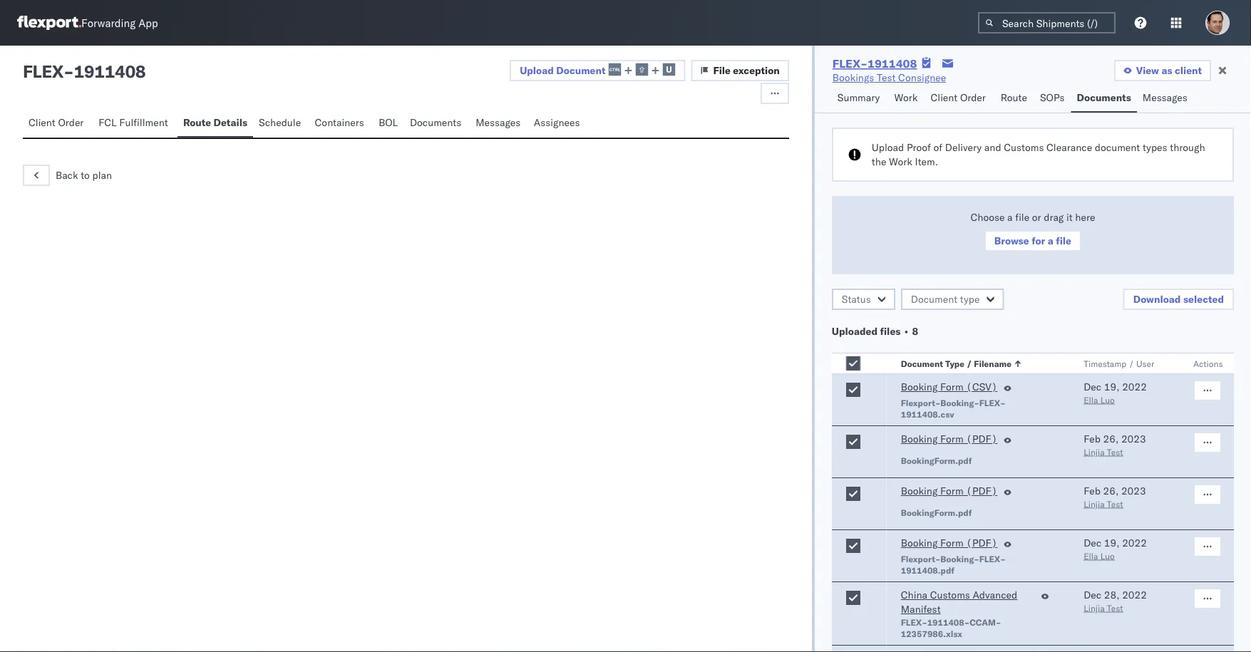 Task type: vqa. For each thing, say whether or not it's contained in the screenshot.
the FLEX-1989365 button
no



Task type: locate. For each thing, give the bounding box(es) containing it.
form for 1st booking form (pdf) link from the bottom
[[941, 537, 964, 550]]

forwarding app link
[[17, 16, 158, 30]]

feb
[[1084, 433, 1101, 445], [1084, 485, 1101, 497]]

booking form (pdf) link
[[901, 432, 998, 449], [901, 484, 998, 501], [901, 536, 998, 553]]

client
[[931, 91, 958, 104], [29, 116, 55, 129]]

flex- inside flexport-booking-flex- 1911408.csv
[[980, 398, 1006, 408]]

1 booking form (pdf) link from the top
[[901, 432, 998, 449]]

0 vertical spatial bookingform.pdf
[[901, 455, 972, 466]]

1 (pdf) from the top
[[967, 433, 998, 445]]

19, up 28,
[[1105, 537, 1120, 550]]

∙
[[904, 325, 910, 338]]

2 vertical spatial document
[[901, 358, 944, 369]]

2022 for (csv)
[[1123, 381, 1148, 393]]

bookingform.pdf up flexport-booking-flex- 1911408.pdf
[[901, 507, 972, 518]]

types
[[1143, 141, 1168, 154]]

0 vertical spatial flexport-
[[901, 398, 941, 408]]

1 horizontal spatial 1911408
[[868, 56, 918, 71]]

booking- for (csv)
[[941, 398, 980, 408]]

2 form from the top
[[941, 433, 964, 445]]

document left the type
[[911, 293, 958, 306]]

bookingform.pdf down 1911408.csv
[[901, 455, 972, 466]]

3 (pdf) from the top
[[967, 537, 998, 550]]

booking- down booking form (csv) link
[[941, 398, 980, 408]]

assignees button
[[528, 110, 588, 138]]

dec for booking form (csv)
[[1084, 381, 1102, 393]]

timestamp
[[1084, 358, 1127, 369]]

work down consignee
[[895, 91, 918, 104]]

0 vertical spatial ella
[[1084, 395, 1099, 405]]

/ left user at right
[[1129, 358, 1135, 369]]

upload inside the upload proof of delivery and customs clearance document types through the work item.
[[872, 141, 905, 154]]

1 vertical spatial luo
[[1101, 551, 1115, 562]]

drag
[[1044, 211, 1064, 224]]

0 horizontal spatial order
[[58, 116, 84, 129]]

client order button
[[925, 85, 996, 113], [23, 110, 93, 138]]

2022 inside 'dec 28, 2022 linjia test'
[[1123, 589, 1148, 602]]

flex- down (csv)
[[980, 398, 1006, 408]]

booking for 1st booking form (pdf) link from the bottom
[[901, 537, 938, 550]]

0 vertical spatial feb 26, 2023 linjia test
[[1084, 433, 1147, 458]]

2 dec 19, 2022 ella luo from the top
[[1084, 537, 1148, 562]]

1 vertical spatial customs
[[931, 589, 971, 602]]

upload up assignees
[[520, 64, 554, 76]]

work inside work button
[[895, 91, 918, 104]]

it
[[1067, 211, 1073, 224]]

1 vertical spatial (pdf)
[[967, 485, 998, 497]]

(pdf) for second booking form (pdf) link
[[967, 485, 998, 497]]

3 linjia from the top
[[1084, 603, 1105, 614]]

linjia for second booking form (pdf) link
[[1084, 499, 1105, 510]]

fcl fulfillment button
[[93, 110, 178, 138]]

client down flex
[[29, 116, 55, 129]]

choose
[[971, 211, 1005, 224]]

flex- down manifest
[[901, 617, 928, 628]]

1 horizontal spatial messages button
[[1137, 85, 1196, 113]]

0 horizontal spatial documents
[[410, 116, 462, 129]]

0 vertical spatial (pdf)
[[967, 433, 998, 445]]

client order left fcl
[[29, 116, 84, 129]]

(pdf) for 1st booking form (pdf) link from the top
[[967, 433, 998, 445]]

0 vertical spatial order
[[961, 91, 986, 104]]

upload for upload proof of delivery and customs clearance document types through the work item.
[[872, 141, 905, 154]]

dec 19, 2022 ella luo for (pdf)
[[1084, 537, 1148, 562]]

booking- inside flexport-booking-flex- 1911408.csv
[[941, 398, 980, 408]]

1 vertical spatial messages
[[476, 116, 521, 129]]

2 (pdf) from the top
[[967, 485, 998, 497]]

documents right "bol" button at the top left
[[410, 116, 462, 129]]

1 vertical spatial flexport-
[[901, 554, 941, 565]]

0 vertical spatial booking-
[[941, 398, 980, 408]]

feb for second booking form (pdf) link
[[1084, 485, 1101, 497]]

1 vertical spatial booking-
[[941, 554, 980, 565]]

work right the
[[889, 155, 913, 168]]

flexport- for booking form (csv)
[[901, 398, 941, 408]]

(pdf)
[[967, 433, 998, 445], [967, 485, 998, 497], [967, 537, 998, 550]]

bookings test consignee
[[833, 71, 947, 84]]

dec up 'dec 28, 2022 linjia test'
[[1084, 537, 1102, 550]]

order left fcl
[[58, 116, 84, 129]]

0 horizontal spatial /
[[967, 358, 972, 369]]

1 vertical spatial linjia
[[1084, 499, 1105, 510]]

messages down view as client button
[[1143, 91, 1188, 104]]

flexport-booking-flex- 1911408.csv
[[901, 398, 1006, 420]]

booking form (pdf)
[[901, 433, 998, 445], [901, 485, 998, 497], [901, 537, 998, 550]]

0 vertical spatial document
[[557, 64, 606, 76]]

1 vertical spatial ella
[[1084, 551, 1099, 562]]

1 vertical spatial a
[[1048, 235, 1054, 247]]

1 19, from the top
[[1105, 381, 1120, 393]]

route inside button
[[1001, 91, 1028, 104]]

2022 for (pdf)
[[1123, 537, 1148, 550]]

2 booking- from the top
[[941, 554, 980, 565]]

1 vertical spatial 19,
[[1105, 537, 1120, 550]]

2 2022 from the top
[[1123, 537, 1148, 550]]

ccam-
[[970, 617, 1002, 628]]

uploaded
[[832, 325, 878, 338]]

1 horizontal spatial file
[[1056, 235, 1072, 247]]

ella down 'timestamp'
[[1084, 395, 1099, 405]]

19,
[[1105, 381, 1120, 393], [1105, 537, 1120, 550]]

route left details
[[183, 116, 211, 129]]

19, down 'timestamp'
[[1105, 381, 1120, 393]]

route
[[1001, 91, 1028, 104], [183, 116, 211, 129]]

forwarding
[[81, 16, 136, 30]]

dec 19, 2022 ella luo
[[1084, 381, 1148, 405], [1084, 537, 1148, 562]]

0 vertical spatial dec
[[1084, 381, 1102, 393]]

browse for a file
[[995, 235, 1072, 247]]

luo
[[1101, 395, 1115, 405], [1101, 551, 1115, 562]]

containers
[[315, 116, 364, 129]]

1 dec 19, 2022 ella luo from the top
[[1084, 381, 1148, 405]]

2 / from the left
[[1129, 358, 1135, 369]]

0 horizontal spatial client order
[[29, 116, 84, 129]]

linjia
[[1084, 447, 1105, 458], [1084, 499, 1105, 510], [1084, 603, 1105, 614]]

0 vertical spatial linjia
[[1084, 447, 1105, 458]]

client order button down consignee
[[925, 85, 996, 113]]

form for booking form (csv) link
[[941, 381, 964, 393]]

feb 26, 2023 linjia test
[[1084, 433, 1147, 458], [1084, 485, 1147, 510]]

1 vertical spatial client
[[29, 116, 55, 129]]

2022 up 'dec 28, 2022 linjia test'
[[1123, 537, 1148, 550]]

3 booking form (pdf) link from the top
[[901, 536, 998, 553]]

file exception button
[[691, 60, 789, 81], [691, 60, 789, 81]]

linjia for 1st booking form (pdf) link from the top
[[1084, 447, 1105, 458]]

0 vertical spatial upload
[[520, 64, 554, 76]]

1911408 down forwarding
[[74, 61, 146, 82]]

user
[[1137, 358, 1155, 369]]

a right for
[[1048, 235, 1054, 247]]

0 vertical spatial customs
[[1004, 141, 1044, 154]]

order left 'route' button
[[961, 91, 986, 104]]

booking form (pdf) for 1st booking form (pdf) link from the bottom
[[901, 537, 998, 550]]

ella
[[1084, 395, 1099, 405], [1084, 551, 1099, 562]]

back
[[56, 169, 78, 182]]

1 vertical spatial 26,
[[1104, 485, 1119, 497]]

1 horizontal spatial documents
[[1077, 91, 1132, 104]]

0 horizontal spatial customs
[[931, 589, 971, 602]]

2 bookingform.pdf from the top
[[901, 507, 972, 518]]

upload up the
[[872, 141, 905, 154]]

/
[[967, 358, 972, 369], [1129, 358, 1135, 369]]

bookings
[[833, 71, 875, 84]]

1 vertical spatial file
[[1056, 235, 1072, 247]]

2022 down user at right
[[1123, 381, 1148, 393]]

document up assignees
[[557, 64, 606, 76]]

2 booking form (pdf) from the top
[[901, 485, 998, 497]]

client down consignee
[[931, 91, 958, 104]]

booking- for (pdf)
[[941, 554, 980, 565]]

2 vertical spatial dec
[[1084, 589, 1102, 602]]

flex
[[23, 61, 63, 82]]

flex- inside flexport-booking-flex- 1911408.pdf
[[980, 554, 1006, 565]]

3 dec from the top
[[1084, 589, 1102, 602]]

ella for (pdf)
[[1084, 551, 1099, 562]]

customs inside china customs advanced manifest
[[931, 589, 971, 602]]

3 2022 from the top
[[1123, 589, 1148, 602]]

1 dec from the top
[[1084, 381, 1102, 393]]

proof
[[907, 141, 931, 154]]

luo up 28,
[[1101, 551, 1115, 562]]

test
[[877, 71, 896, 84], [1107, 447, 1124, 458], [1107, 499, 1124, 510], [1107, 603, 1124, 614]]

2 vertical spatial (pdf)
[[967, 537, 998, 550]]

2 vertical spatial linjia
[[1084, 603, 1105, 614]]

0 vertical spatial 26,
[[1104, 433, 1119, 445]]

1 vertical spatial document
[[911, 293, 958, 306]]

view
[[1137, 64, 1160, 77]]

0 vertical spatial client order
[[931, 91, 986, 104]]

document
[[557, 64, 606, 76], [911, 293, 958, 306], [901, 358, 944, 369]]

3 booking from the top
[[901, 485, 938, 497]]

flexport- up 1911408.csv
[[901, 398, 941, 408]]

0 vertical spatial route
[[1001, 91, 1028, 104]]

documents right sops button
[[1077, 91, 1132, 104]]

0 vertical spatial feb
[[1084, 433, 1101, 445]]

2 26, from the top
[[1104, 485, 1119, 497]]

1 vertical spatial dec
[[1084, 537, 1102, 550]]

1 luo from the top
[[1101, 395, 1115, 405]]

work
[[895, 91, 918, 104], [889, 155, 913, 168]]

messages left assignees
[[476, 116, 521, 129]]

0 vertical spatial a
[[1008, 211, 1013, 224]]

document for document type / filename
[[901, 358, 944, 369]]

booking- up 1911408.pdf
[[941, 554, 980, 565]]

dec 19, 2022 ella luo down timestamp / user
[[1084, 381, 1148, 405]]

summary
[[838, 91, 880, 104]]

2 vertical spatial booking form (pdf) link
[[901, 536, 998, 553]]

1 ella from the top
[[1084, 395, 1099, 405]]

file exception
[[714, 64, 780, 77]]

1 vertical spatial route
[[183, 116, 211, 129]]

1 26, from the top
[[1104, 433, 1119, 445]]

1 vertical spatial 2023
[[1122, 485, 1147, 497]]

flex-1911408 link
[[833, 56, 918, 71]]

0 vertical spatial client
[[931, 91, 958, 104]]

document left type
[[901, 358, 944, 369]]

dec 19, 2022 ella luo up 28,
[[1084, 537, 1148, 562]]

client order down consignee
[[931, 91, 986, 104]]

dec left 28,
[[1084, 589, 1102, 602]]

client
[[1175, 64, 1202, 77]]

0 vertical spatial booking form (pdf)
[[901, 433, 998, 445]]

0 vertical spatial work
[[895, 91, 918, 104]]

1 flexport- from the top
[[901, 398, 941, 408]]

the
[[872, 155, 887, 168]]

booking- inside flexport-booking-flex- 1911408.pdf
[[941, 554, 980, 565]]

2 luo from the top
[[1101, 551, 1115, 562]]

form for second booking form (pdf) link
[[941, 485, 964, 497]]

1 horizontal spatial a
[[1048, 235, 1054, 247]]

3 booking form (pdf) from the top
[[901, 537, 998, 550]]

1 vertical spatial dec 19, 2022 ella luo
[[1084, 537, 1148, 562]]

dec 19, 2022 ella luo for (csv)
[[1084, 381, 1148, 405]]

client order button left fcl
[[23, 110, 93, 138]]

route left sops
[[1001, 91, 1028, 104]]

file down it
[[1056, 235, 1072, 247]]

0 horizontal spatial messages button
[[470, 110, 528, 138]]

1 vertical spatial booking form (pdf)
[[901, 485, 998, 497]]

1 booking- from the top
[[941, 398, 980, 408]]

download selected
[[1134, 293, 1225, 306]]

order
[[961, 91, 986, 104], [58, 116, 84, 129]]

1 feb from the top
[[1084, 433, 1101, 445]]

2 vertical spatial booking form (pdf)
[[901, 537, 998, 550]]

1 vertical spatial bookingform.pdf
[[901, 507, 972, 518]]

upload
[[520, 64, 554, 76], [872, 141, 905, 154]]

3 form from the top
[[941, 485, 964, 497]]

upload inside button
[[520, 64, 554, 76]]

luo down 'timestamp'
[[1101, 395, 1115, 405]]

upload document button
[[510, 60, 686, 81]]

/ right type
[[967, 358, 972, 369]]

2 booking from the top
[[901, 433, 938, 445]]

1 horizontal spatial messages
[[1143, 91, 1188, 104]]

0 horizontal spatial messages
[[476, 116, 521, 129]]

dec
[[1084, 381, 1102, 393], [1084, 537, 1102, 550], [1084, 589, 1102, 602]]

dec down 'timestamp'
[[1084, 381, 1102, 393]]

1 horizontal spatial client
[[931, 91, 958, 104]]

1 vertical spatial feb 26, 2023 linjia test
[[1084, 485, 1147, 510]]

2023
[[1122, 433, 1147, 445], [1122, 485, 1147, 497]]

customs up the 1911408-
[[931, 589, 971, 602]]

flexport-
[[901, 398, 941, 408], [901, 554, 941, 565]]

route inside button
[[183, 116, 211, 129]]

status
[[842, 293, 871, 306]]

0 horizontal spatial a
[[1008, 211, 1013, 224]]

messages button left assignees
[[470, 110, 528, 138]]

timestamp / user button
[[1081, 355, 1165, 369]]

2 flexport- from the top
[[901, 554, 941, 565]]

booking-
[[941, 398, 980, 408], [941, 554, 980, 565]]

0 vertical spatial 2023
[[1122, 433, 1147, 445]]

booking form (pdf) for second booking form (pdf) link
[[901, 485, 998, 497]]

messages button down as
[[1137, 85, 1196, 113]]

2 19, from the top
[[1105, 537, 1120, 550]]

booking for second booking form (pdf) link
[[901, 485, 938, 497]]

0 horizontal spatial upload
[[520, 64, 554, 76]]

1 2022 from the top
[[1123, 381, 1148, 393]]

2 vertical spatial 2022
[[1123, 589, 1148, 602]]

2 feb 26, 2023 linjia test from the top
[[1084, 485, 1147, 510]]

a right choose
[[1008, 211, 1013, 224]]

1911408-
[[928, 617, 970, 628]]

1 horizontal spatial /
[[1129, 358, 1135, 369]]

1 vertical spatial work
[[889, 155, 913, 168]]

documents button right bol
[[404, 110, 470, 138]]

1 vertical spatial feb
[[1084, 485, 1101, 497]]

1 horizontal spatial route
[[1001, 91, 1028, 104]]

customs right and
[[1004, 141, 1044, 154]]

flex- inside flex-1911408-ccam- 12357986.xlsx
[[901, 617, 928, 628]]

0 vertical spatial luo
[[1101, 395, 1115, 405]]

Search Shipments (/) text field
[[979, 12, 1116, 34]]

0 vertical spatial 19,
[[1105, 381, 1120, 393]]

1 horizontal spatial customs
[[1004, 141, 1044, 154]]

0 vertical spatial dec 19, 2022 ella luo
[[1084, 381, 1148, 405]]

1911408
[[868, 56, 918, 71], [74, 61, 146, 82]]

documents button up the document
[[1072, 85, 1137, 113]]

here
[[1076, 211, 1096, 224]]

document
[[1095, 141, 1141, 154]]

1911408 up the bookings test consignee
[[868, 56, 918, 71]]

messages button
[[1137, 85, 1196, 113], [470, 110, 528, 138]]

2 dec from the top
[[1084, 537, 1102, 550]]

flexport-booking-flex- 1911408.pdf
[[901, 554, 1006, 576]]

0 vertical spatial file
[[1016, 211, 1030, 224]]

2022
[[1123, 381, 1148, 393], [1123, 537, 1148, 550], [1123, 589, 1148, 602]]

2 ella from the top
[[1084, 551, 1099, 562]]

flex-1911408
[[833, 56, 918, 71]]

1 bookingform.pdf from the top
[[901, 455, 972, 466]]

1 vertical spatial upload
[[872, 141, 905, 154]]

4 form from the top
[[941, 537, 964, 550]]

dec inside 'dec 28, 2022 linjia test'
[[1084, 589, 1102, 602]]

file left or
[[1016, 211, 1030, 224]]

documents
[[1077, 91, 1132, 104], [410, 116, 462, 129]]

4 booking from the top
[[901, 537, 938, 550]]

ella up 'dec 28, 2022 linjia test'
[[1084, 551, 1099, 562]]

customs inside the upload proof of delivery and customs clearance document types through the work item.
[[1004, 141, 1044, 154]]

flex- up advanced
[[980, 554, 1006, 565]]

2 feb from the top
[[1084, 485, 1101, 497]]

26, for second booking form (pdf) link
[[1104, 485, 1119, 497]]

1 booking form (pdf) from the top
[[901, 433, 998, 445]]

2022 for advanced
[[1123, 589, 1148, 602]]

None checkbox
[[846, 383, 861, 397], [846, 487, 861, 501], [846, 539, 861, 553], [846, 591, 861, 606], [846, 383, 861, 397], [846, 487, 861, 501], [846, 539, 861, 553], [846, 591, 861, 606]]

0 vertical spatial booking form (pdf) link
[[901, 432, 998, 449]]

None checkbox
[[846, 357, 861, 371], [846, 435, 861, 449], [846, 357, 861, 371], [846, 435, 861, 449]]

flexport- up 1911408.pdf
[[901, 554, 941, 565]]

1 horizontal spatial upload
[[872, 141, 905, 154]]

flexport- inside flexport-booking-flex- 1911408.pdf
[[901, 554, 941, 565]]

flex- up bookings
[[833, 56, 868, 71]]

1 form from the top
[[941, 381, 964, 393]]

0 horizontal spatial route
[[183, 116, 211, 129]]

flexport- inside flexport-booking-flex- 1911408.csv
[[901, 398, 941, 408]]

form for 1st booking form (pdf) link from the top
[[941, 433, 964, 445]]

client order
[[931, 91, 986, 104], [29, 116, 84, 129]]

1 linjia from the top
[[1084, 447, 1105, 458]]

0 vertical spatial 2022
[[1123, 381, 1148, 393]]

1 vertical spatial booking form (pdf) link
[[901, 484, 998, 501]]

2022 right 28,
[[1123, 589, 1148, 602]]

2 linjia from the top
[[1084, 499, 1105, 510]]

1 vertical spatial 2022
[[1123, 537, 1148, 550]]

1 booking from the top
[[901, 381, 938, 393]]

1 vertical spatial client order
[[29, 116, 84, 129]]



Task type: describe. For each thing, give the bounding box(es) containing it.
route details
[[183, 116, 248, 129]]

19, for booking form (pdf)
[[1105, 537, 1120, 550]]

document type / filename
[[901, 358, 1012, 369]]

manifest
[[901, 603, 941, 616]]

a inside browse for a file button
[[1048, 235, 1054, 247]]

for
[[1032, 235, 1046, 247]]

document type button
[[901, 289, 1005, 310]]

document for document type
[[911, 293, 958, 306]]

uploaded files ∙ 8
[[832, 325, 919, 338]]

1911408.pdf
[[901, 565, 955, 576]]

advanced
[[973, 589, 1018, 602]]

1 horizontal spatial documents button
[[1072, 85, 1137, 113]]

consignee
[[899, 71, 947, 84]]

luo for (pdf)
[[1101, 551, 1115, 562]]

bookingform.pdf for 1st booking form (pdf) link from the top
[[901, 455, 972, 466]]

bol button
[[373, 110, 404, 138]]

clearance
[[1047, 141, 1093, 154]]

sops button
[[1035, 85, 1072, 113]]

2 booking form (pdf) link from the top
[[901, 484, 998, 501]]

item.
[[915, 155, 939, 168]]

1 horizontal spatial client order
[[931, 91, 986, 104]]

flex - 1911408
[[23, 61, 146, 82]]

type
[[961, 293, 980, 306]]

status button
[[832, 289, 896, 310]]

dec for china customs advanced manifest
[[1084, 589, 1102, 602]]

work button
[[889, 85, 925, 113]]

app
[[138, 16, 158, 30]]

browse
[[995, 235, 1030, 247]]

browse for a file button
[[985, 230, 1082, 252]]

view as client button
[[1115, 60, 1212, 81]]

as
[[1162, 64, 1173, 77]]

dec for booking form (pdf)
[[1084, 537, 1102, 550]]

schedule button
[[253, 110, 309, 138]]

route for route details
[[183, 116, 211, 129]]

1911408.csv
[[901, 409, 955, 420]]

0 horizontal spatial 1911408
[[74, 61, 146, 82]]

of
[[934, 141, 943, 154]]

china customs advanced manifest
[[901, 589, 1018, 616]]

schedule
[[259, 116, 301, 129]]

2 2023 from the top
[[1122, 485, 1147, 497]]

download selected button
[[1124, 289, 1235, 310]]

through
[[1171, 141, 1206, 154]]

feb for 1st booking form (pdf) link from the top
[[1084, 433, 1101, 445]]

1 horizontal spatial client order button
[[925, 85, 996, 113]]

(csv)
[[967, 381, 998, 393]]

(pdf) for 1st booking form (pdf) link from the bottom
[[967, 537, 998, 550]]

luo for (csv)
[[1101, 395, 1115, 405]]

1 feb 26, 2023 linjia test from the top
[[1084, 433, 1147, 458]]

fulfillment
[[119, 116, 168, 129]]

view as client
[[1137, 64, 1202, 77]]

linjia inside 'dec 28, 2022 linjia test'
[[1084, 603, 1105, 614]]

0 vertical spatial documents
[[1077, 91, 1132, 104]]

choose a file or drag it here
[[971, 211, 1096, 224]]

19, for booking form (csv)
[[1105, 381, 1120, 393]]

flexport- for booking form (pdf)
[[901, 554, 941, 565]]

1 vertical spatial documents
[[410, 116, 462, 129]]

selected
[[1184, 293, 1225, 306]]

0 horizontal spatial client
[[29, 116, 55, 129]]

bookingform.pdf for second booking form (pdf) link
[[901, 507, 972, 518]]

ella for (csv)
[[1084, 395, 1099, 405]]

filename
[[975, 358, 1012, 369]]

0 horizontal spatial file
[[1016, 211, 1030, 224]]

to
[[81, 169, 90, 182]]

china
[[901, 589, 928, 602]]

assignees
[[534, 116, 580, 129]]

fcl
[[99, 116, 117, 129]]

route details button
[[178, 110, 253, 138]]

booking form (pdf) for 1st booking form (pdf) link from the top
[[901, 433, 998, 445]]

download
[[1134, 293, 1181, 306]]

china customs advanced manifest link
[[901, 588, 1036, 617]]

delivery
[[946, 141, 982, 154]]

test inside 'dec 28, 2022 linjia test'
[[1107, 603, 1124, 614]]

0 horizontal spatial client order button
[[23, 110, 93, 138]]

0 horizontal spatial documents button
[[404, 110, 470, 138]]

sops
[[1041, 91, 1065, 104]]

dec 28, 2022 linjia test
[[1084, 589, 1148, 614]]

plan
[[92, 169, 112, 182]]

route button
[[996, 85, 1035, 113]]

26, for 1st booking form (pdf) link from the top
[[1104, 433, 1119, 445]]

timestamp / user
[[1084, 358, 1155, 369]]

files
[[880, 325, 901, 338]]

fcl fulfillment
[[99, 116, 168, 129]]

upload document
[[520, 64, 606, 76]]

route for route
[[1001, 91, 1028, 104]]

1 / from the left
[[967, 358, 972, 369]]

file
[[714, 64, 731, 77]]

bookings test consignee link
[[833, 71, 947, 85]]

booking form (csv) link
[[901, 380, 998, 397]]

8
[[913, 325, 919, 338]]

booking for 1st booking form (pdf) link from the top
[[901, 433, 938, 445]]

1 vertical spatial order
[[58, 116, 84, 129]]

upload for upload document
[[520, 64, 554, 76]]

12357986.xlsx
[[901, 629, 963, 639]]

upload proof of delivery and customs clearance document types through the work item.
[[872, 141, 1206, 168]]

1 horizontal spatial order
[[961, 91, 986, 104]]

flex-1911408-ccam- 12357986.xlsx
[[901, 617, 1002, 639]]

summary button
[[832, 85, 889, 113]]

file inside button
[[1056, 235, 1072, 247]]

flexport. image
[[17, 16, 81, 30]]

or
[[1033, 211, 1042, 224]]

work inside the upload proof of delivery and customs clearance document types through the work item.
[[889, 155, 913, 168]]

-
[[63, 61, 74, 82]]

actions
[[1194, 358, 1223, 369]]

type
[[946, 358, 965, 369]]

booking for booking form (csv) link
[[901, 381, 938, 393]]

and
[[985, 141, 1002, 154]]

0 vertical spatial messages
[[1143, 91, 1188, 104]]

document type / filename button
[[898, 355, 1056, 369]]

1 2023 from the top
[[1122, 433, 1147, 445]]

forwarding app
[[81, 16, 158, 30]]

exception
[[733, 64, 780, 77]]

28,
[[1105, 589, 1120, 602]]

back to plan
[[56, 169, 112, 182]]

bol
[[379, 116, 398, 129]]



